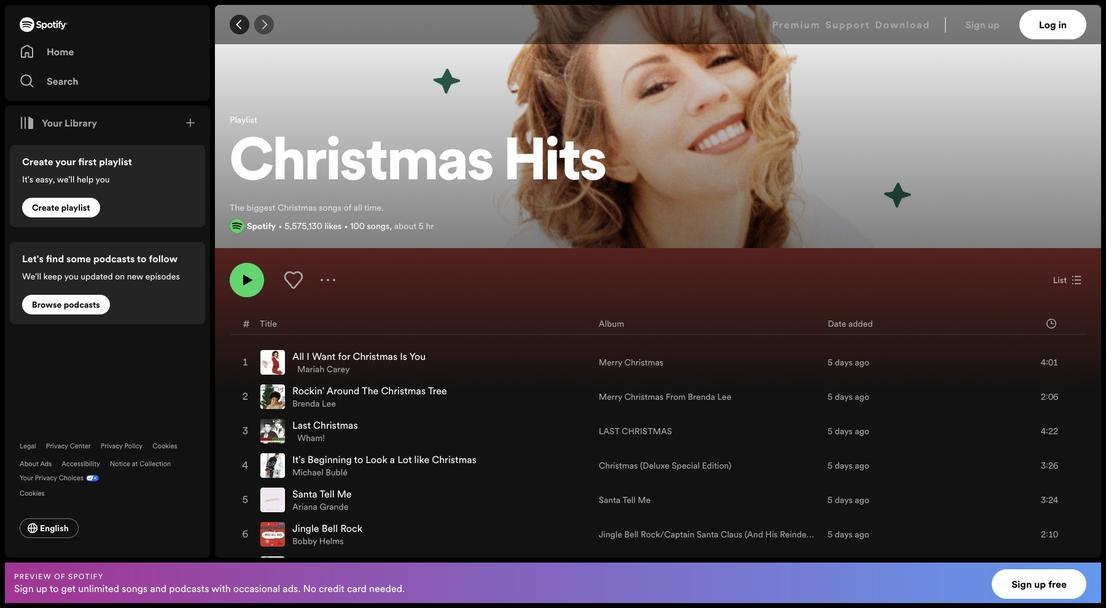 Task type: vqa. For each thing, say whether or not it's contained in the screenshot.
Browse podcasts on the left of the page
yes



Task type: describe. For each thing, give the bounding box(es) containing it.
christmas (deluxe special edition) link
[[599, 460, 732, 472]]

you
[[409, 350, 426, 363]]

legal link
[[20, 442, 36, 451]]

keep
[[43, 270, 62, 283]]

browse podcasts
[[32, 299, 100, 311]]

download button
[[875, 10, 931, 39]]

all i want for christmas is you link
[[292, 350, 426, 363]]

credit
[[319, 582, 345, 595]]

ariana grande link
[[292, 501, 349, 513]]

ago for christmas
[[855, 356, 870, 369]]

christmas inside all i want for christmas is you mariah carey
[[353, 350, 398, 363]]

last christmas
[[599, 425, 672, 437]]

go forward image
[[259, 20, 269, 29]]

christmas left from
[[625, 391, 664, 403]]

sign up
[[966, 18, 1000, 31]]

lee inside rockin' around the christmas tree brenda lee
[[322, 398, 336, 410]]

snow
[[427, 556, 452, 570]]

browse
[[32, 299, 62, 311]]

policy
[[124, 442, 143, 451]]

santa tell me cell
[[261, 484, 589, 517]]

create for your
[[22, 155, 53, 168]]

your for your privacy choices
[[20, 474, 33, 483]]

date added
[[828, 317, 873, 330]]

0 horizontal spatial cookies link
[[20, 485, 54, 499]]

1 horizontal spatial lee
[[718, 391, 732, 403]]

jingle bell rock bobby helms
[[292, 522, 363, 547]]

playlist inside create playlist button
[[61, 202, 90, 214]]

5 for helms
[[828, 528, 833, 541]]

5 for tree
[[828, 391, 833, 403]]

updated
[[81, 270, 113, 283]]

merry christmas link
[[599, 356, 664, 369]]

accessibility
[[62, 460, 100, 469]]

days for tree
[[835, 391, 853, 403]]

last
[[292, 418, 311, 432]]

card
[[347, 582, 367, 595]]

christmas up merry christmas from brenda lee link in the right bottom of the page
[[625, 356, 664, 369]]

home link
[[20, 39, 195, 64]]

playlist inside create your first playlist it's easy, we'll help you
[[99, 155, 132, 168]]

5 for grande
[[828, 494, 833, 506]]

days for grande
[[835, 494, 853, 506]]

sign up free
[[1012, 578, 1067, 591]]

rockin' around the christmas tree cell
[[261, 380, 589, 413]]

main element
[[5, 5, 210, 558]]

carey
[[327, 363, 350, 375]]

1 vertical spatial podcasts
[[64, 299, 100, 311]]

last christmas link
[[599, 425, 672, 437]]

choices
[[59, 474, 84, 483]]

4 cell from the left
[[1002, 552, 1076, 586]]

create for playlist
[[32, 202, 59, 214]]

ariana
[[292, 501, 318, 513]]

1 horizontal spatial of
[[344, 202, 352, 214]]

santa for santa tell me ariana grande
[[292, 487, 317, 501]]

jingle bell rock link
[[292, 522, 363, 535]]

your privacy choices
[[20, 474, 84, 483]]

me for santa tell me ariana grande
[[337, 487, 352, 501]]

merry christmas
[[599, 356, 664, 369]]

4:01
[[1041, 356, 1059, 369]]

hits
[[504, 135, 607, 194]]

playlist
[[230, 114, 257, 126]]

sign for sign up
[[966, 18, 986, 31]]

want
[[312, 350, 336, 363]]

duration element
[[1047, 319, 1057, 328]]

100 songs , about 5 hr
[[351, 220, 434, 232]]

notice at collection link
[[110, 460, 171, 469]]

rockin' around the christmas tree brenda lee
[[292, 384, 447, 410]]

5 days ago for christmas
[[828, 356, 870, 369]]

sign inside 'preview of spotify sign up to get unlimited songs and podcasts with occasional ads. no credit card needed.'
[[14, 582, 34, 595]]

5 days ago for grande
[[828, 494, 870, 506]]

accessibility link
[[62, 460, 100, 469]]

1 horizontal spatial cookies
[[153, 442, 177, 451]]

legal
[[20, 442, 36, 451]]

sign for sign up free
[[1012, 578, 1032, 591]]

you for some
[[64, 270, 78, 283]]

days for helms
[[835, 528, 853, 541]]

3 let from the left
[[402, 556, 416, 570]]

1 cell from the left
[[241, 552, 251, 586]]

preview of spotify sign up to get unlimited songs and podcasts with occasional ads. no credit card needed.
[[14, 571, 405, 595]]

edition)
[[702, 460, 732, 472]]

of inside 'preview of spotify sign up to get unlimited songs and podcasts with occasional ads. no credit card needed.'
[[54, 571, 66, 582]]

ago for tree
[[855, 391, 870, 403]]

added
[[849, 317, 873, 330]]

days for christmas
[[835, 356, 853, 369]]

log in button
[[1020, 10, 1087, 39]]

around
[[327, 384, 360, 398]]

download
[[875, 18, 931, 31]]

premium
[[772, 18, 821, 31]]

it's beginning to look a lot like christmas link
[[292, 453, 477, 466]]

bobby
[[292, 535, 317, 547]]

time.
[[364, 202, 384, 214]]

all
[[292, 350, 304, 363]]

spotify image
[[230, 219, 245, 233]]

premium support download
[[772, 18, 931, 31]]

top bar and user menu element
[[215, 5, 1102, 44]]

hr
[[426, 220, 434, 232]]

michael bublé link
[[292, 466, 348, 479]]

occasional
[[233, 582, 280, 595]]

about ads
[[20, 460, 52, 469]]

christmas up santa tell me
[[599, 460, 638, 472]]

all i want for christmas is you mariah carey
[[292, 350, 426, 375]]

needed.
[[369, 582, 405, 595]]

grande
[[320, 501, 349, 513]]

3 ago from the top
[[855, 425, 870, 437]]

merry for rockin' around the christmas tree
[[599, 391, 622, 403]]

go back image
[[235, 20, 245, 29]]

brenda lee link
[[292, 398, 336, 410]]

the biggest christmas songs of all time.
[[230, 202, 384, 214]]

like
[[414, 453, 430, 466]]

date
[[828, 317, 847, 330]]

tell for santa tell me ariana grande
[[320, 487, 335, 501]]

spotify image
[[20, 17, 68, 32]]

episodes
[[145, 270, 180, 283]]

2 it from the left
[[364, 556, 370, 570]]

up for sign up free
[[1035, 578, 1046, 591]]

3 cell from the left
[[828, 552, 992, 586]]

0 vertical spatial spotify
[[247, 220, 276, 232]]

and
[[150, 582, 167, 595]]

mariah carey link
[[297, 363, 350, 375]]

it's beginning to look a lot like christmas michael bublé
[[292, 453, 477, 479]]

center
[[70, 442, 91, 451]]

2 cell from the left
[[599, 552, 818, 586]]

5,575,130
[[285, 220, 323, 232]]

some
[[66, 252, 91, 265]]

help
[[77, 173, 94, 186]]

1 horizontal spatial brenda
[[688, 391, 715, 403]]

about
[[394, 220, 417, 232]]

christmas inside it's beginning to look a lot like christmas michael bublé
[[432, 453, 477, 466]]

last
[[599, 425, 620, 437]]

premium button
[[772, 10, 821, 39]]

album
[[599, 317, 624, 330]]

merry for all i want for christmas is you
[[599, 356, 622, 369]]

privacy center link
[[46, 442, 91, 451]]



Task type: locate. For each thing, give the bounding box(es) containing it.
the inside rockin' around the christmas tree brenda lee
[[362, 384, 379, 398]]

christmas up all
[[230, 135, 494, 194]]

easy,
[[35, 173, 55, 186]]

it's down wham! link
[[292, 453, 305, 466]]

spotify inside 'preview of spotify sign up to get unlimited songs and podcasts with occasional ads. no credit card needed.'
[[68, 571, 104, 582]]

up inside 'preview of spotify sign up to get unlimited songs and podcasts with occasional ads. no credit card needed.'
[[36, 582, 47, 595]]

it up card at bottom left
[[364, 556, 370, 570]]

i
[[307, 350, 310, 363]]

privacy up notice
[[101, 442, 123, 451]]

podcasts down updated
[[64, 299, 100, 311]]

sign
[[966, 18, 986, 31], [1012, 578, 1032, 591], [14, 582, 34, 595]]

snow,
[[318, 556, 345, 570], [372, 556, 400, 570]]

0 horizontal spatial the
[[230, 202, 244, 214]]

6 5 days ago from the top
[[828, 528, 870, 541]]

1 vertical spatial merry
[[599, 391, 622, 403]]

1 horizontal spatial songs
[[319, 202, 342, 214]]

2 vertical spatial podcasts
[[169, 582, 209, 595]]

4 ago from the top
[[855, 460, 870, 472]]

wham! link
[[297, 432, 325, 444]]

create inside button
[[32, 202, 59, 214]]

of right preview at bottom
[[54, 571, 66, 582]]

brenda right from
[[688, 391, 715, 403]]

privacy for privacy center
[[46, 442, 68, 451]]

privacy policy link
[[101, 442, 143, 451]]

snow, down the helms
[[318, 556, 345, 570]]

it's beginning to look a lot like christmas cell
[[261, 449, 589, 482]]

create playlist button
[[22, 198, 100, 217]]

songs down time. on the top left of the page
[[367, 220, 390, 232]]

cookies down your privacy choices
[[20, 489, 45, 498]]

library
[[65, 116, 97, 130]]

1 vertical spatial of
[[54, 571, 66, 582]]

0 horizontal spatial santa
[[292, 487, 317, 501]]

christmas
[[230, 135, 494, 194], [278, 202, 317, 214], [353, 350, 398, 363], [625, 356, 664, 369], [381, 384, 426, 398], [625, 391, 664, 403], [313, 418, 358, 432], [432, 453, 477, 466], [599, 460, 638, 472]]

let
[[292, 556, 306, 570], [347, 556, 361, 570], [402, 556, 416, 570]]

0 vertical spatial playlist
[[99, 155, 132, 168]]

1 horizontal spatial tell
[[623, 494, 636, 506]]

tell
[[320, 487, 335, 501], [623, 494, 636, 506]]

last christmas cell
[[261, 415, 589, 448]]

6 days from the top
[[835, 528, 853, 541]]

1 vertical spatial spotify
[[68, 571, 104, 582]]

0 horizontal spatial of
[[54, 571, 66, 582]]

privacy down ads
[[35, 474, 57, 483]]

1 horizontal spatial cookies link
[[153, 442, 177, 451]]

it's inside create your first playlist it's easy, we'll help you
[[22, 173, 33, 186]]

0 vertical spatial create
[[22, 155, 53, 168]]

spotify right preview at bottom
[[68, 571, 104, 582]]

2 let from the left
[[347, 556, 361, 570]]

biggest
[[247, 202, 276, 214]]

cookies link
[[153, 442, 177, 451], [20, 485, 54, 499]]

look
[[366, 453, 388, 466]]

1 horizontal spatial santa tell me link
[[599, 494, 651, 506]]

3 5 days ago from the top
[[828, 425, 870, 437]]

1 ago from the top
[[855, 356, 870, 369]]

0 vertical spatial songs
[[319, 202, 342, 214]]

1 days from the top
[[835, 356, 853, 369]]

0 horizontal spatial me
[[337, 487, 352, 501]]

find
[[46, 252, 64, 265]]

the right around
[[362, 384, 379, 398]]

2 horizontal spatial sign
[[1012, 578, 1032, 591]]

support
[[826, 18, 870, 31]]

spotify
[[247, 220, 276, 232], [68, 571, 104, 582]]

spotify link
[[247, 220, 276, 232]]

podcasts up 'on' at the left of page
[[93, 252, 135, 265]]

songs up 'likes'
[[319, 202, 342, 214]]

christmas right the like
[[432, 453, 477, 466]]

4 days from the top
[[835, 460, 853, 472]]

bell
[[322, 522, 338, 535]]

search
[[47, 74, 78, 88]]

2 days from the top
[[835, 391, 853, 403]]

last christmas link
[[292, 418, 358, 432]]

0 horizontal spatial santa tell me link
[[292, 487, 352, 501]]

5 days ago for tree
[[828, 391, 870, 403]]

5 days from the top
[[835, 494, 853, 506]]

0 vertical spatial your
[[42, 116, 62, 130]]

# column header
[[243, 313, 250, 334]]

create
[[22, 155, 53, 168], [32, 202, 59, 214]]

to up new
[[137, 252, 147, 265]]

create inside create your first playlist it's easy, we'll help you
[[22, 155, 53, 168]]

lee up last christmas link
[[322, 398, 336, 410]]

1 vertical spatial you
[[64, 270, 78, 283]]

santa tell me link down (deluxe
[[599, 494, 651, 506]]

5 for a
[[828, 460, 833, 472]]

at
[[132, 460, 138, 469]]

from
[[666, 391, 686, 403]]

you inside create your first playlist it's easy, we'll help you
[[95, 173, 110, 186]]

1 horizontal spatial the
[[362, 384, 379, 398]]

2 horizontal spatial it
[[419, 556, 425, 570]]

cookies link up collection
[[153, 442, 177, 451]]

0 horizontal spatial sign
[[14, 582, 34, 595]]

santa tell me link down 'michael bublé' link
[[292, 487, 352, 501]]

santa tell me
[[599, 494, 651, 506]]

songs
[[319, 202, 342, 214], [367, 220, 390, 232], [122, 582, 148, 595]]

let left snow in the left bottom of the page
[[402, 556, 416, 570]]

1 5 days ago from the top
[[828, 356, 870, 369]]

tell down christmas (deluxe special edition) 'link' on the bottom right of the page
[[623, 494, 636, 506]]

in
[[1059, 18, 1067, 31]]

1 horizontal spatial playlist
[[99, 155, 132, 168]]

christmas left tree
[[381, 384, 426, 398]]

2 horizontal spatial let
[[402, 556, 416, 570]]

of left all
[[344, 202, 352, 214]]

cell
[[241, 552, 251, 586], [599, 552, 818, 586], [828, 552, 992, 586], [1002, 552, 1076, 586]]

songs left and
[[122, 582, 148, 595]]

your left the 'library' at left top
[[42, 116, 62, 130]]

0 horizontal spatial your
[[20, 474, 33, 483]]

we'll
[[22, 270, 41, 283]]

free
[[1049, 578, 1067, 591]]

0 vertical spatial cookies
[[153, 442, 177, 451]]

you for first
[[95, 173, 110, 186]]

privacy center
[[46, 442, 91, 451]]

5 5 days ago from the top
[[828, 494, 870, 506]]

playlist right first
[[99, 155, 132, 168]]

tell for santa tell me
[[623, 494, 636, 506]]

let down 'bobby'
[[292, 556, 306, 570]]

it's inside it's beginning to look a lot like christmas michael bublé
[[292, 453, 305, 466]]

1 horizontal spatial it's
[[292, 453, 305, 466]]

follow
[[149, 252, 178, 265]]

1 horizontal spatial sign
[[966, 18, 986, 31]]

let's
[[22, 252, 44, 265]]

christmas hits grid
[[216, 312, 1101, 608]]

lee right from
[[718, 391, 732, 403]]

0 vertical spatial podcasts
[[93, 252, 135, 265]]

create up easy,
[[22, 155, 53, 168]]

the
[[230, 202, 244, 214], [362, 384, 379, 398]]

0 vertical spatial cookies link
[[153, 442, 177, 451]]

me down bublé
[[337, 487, 352, 501]]

2 horizontal spatial songs
[[367, 220, 390, 232]]

it left snow in the left bottom of the page
[[419, 556, 425, 570]]

christmas left is in the left of the page
[[353, 350, 398, 363]]

podcasts inside 'preview of spotify sign up to get unlimited songs and podcasts with occasional ads. no credit card needed.'
[[169, 582, 209, 595]]

0 vertical spatial it's
[[22, 173, 33, 186]]

0 horizontal spatial tell
[[320, 487, 335, 501]]

your library
[[42, 116, 97, 130]]

1 horizontal spatial up
[[988, 18, 1000, 31]]

you right help
[[95, 173, 110, 186]]

your inside button
[[42, 116, 62, 130]]

1 vertical spatial cookies
[[20, 489, 45, 498]]

1 horizontal spatial snow,
[[372, 556, 400, 570]]

1 vertical spatial the
[[362, 384, 379, 398]]

it
[[309, 556, 315, 570], [364, 556, 370, 570], [419, 556, 425, 570]]

0 horizontal spatial songs
[[122, 582, 148, 595]]

create playlist
[[32, 202, 90, 214]]

christmas up 5,575,130
[[278, 202, 317, 214]]

up left 'free'
[[1035, 578, 1046, 591]]

4 5 days ago from the top
[[828, 460, 870, 472]]

ago
[[855, 356, 870, 369], [855, 391, 870, 403], [855, 425, 870, 437], [855, 460, 870, 472], [855, 494, 870, 506], [855, 528, 870, 541]]

2:06
[[1041, 391, 1059, 403]]

List button
[[1049, 270, 1087, 290]]

cookies up collection
[[153, 442, 177, 451]]

1 horizontal spatial you
[[95, 173, 110, 186]]

english
[[40, 522, 69, 535]]

list
[[1053, 274, 1067, 286]]

duration image
[[1047, 319, 1057, 328]]

1 vertical spatial to
[[354, 453, 363, 466]]

5 for christmas
[[828, 356, 833, 369]]

2 snow, from the left
[[372, 556, 400, 570]]

ads
[[40, 460, 52, 469]]

christmas down brenda lee 'link'
[[313, 418, 358, 432]]

0 horizontal spatial spotify
[[68, 571, 104, 582]]

all i want for christmas is you cell
[[261, 346, 589, 379]]

me down (deluxe
[[638, 494, 651, 506]]

5,575,130 likes
[[285, 220, 342, 232]]

it down the bobby helms "link"
[[309, 556, 315, 570]]

0 horizontal spatial it's
[[22, 173, 33, 186]]

0 horizontal spatial you
[[64, 270, 78, 283]]

merry up last
[[599, 391, 622, 403]]

christmas (deluxe special edition)
[[599, 460, 732, 472]]

1 vertical spatial create
[[32, 202, 59, 214]]

privacy up ads
[[46, 442, 68, 451]]

1 horizontal spatial santa
[[599, 494, 621, 506]]

no
[[303, 582, 316, 595]]

2 vertical spatial to
[[50, 582, 59, 595]]

your
[[55, 155, 76, 168]]

to inside the 'let's find some podcasts to follow we'll keep you updated on new episodes'
[[137, 252, 147, 265]]

3 it from the left
[[419, 556, 425, 570]]

5 days ago
[[828, 356, 870, 369], [828, 391, 870, 403], [828, 425, 870, 437], [828, 460, 870, 472], [828, 494, 870, 506], [828, 528, 870, 541]]

1 vertical spatial it's
[[292, 453, 305, 466]]

spotify down biggest
[[247, 220, 276, 232]]

1 vertical spatial your
[[20, 474, 33, 483]]

5 ago from the top
[[855, 494, 870, 506]]

1 horizontal spatial spotify
[[247, 220, 276, 232]]

lot
[[398, 453, 412, 466]]

0 vertical spatial of
[[344, 202, 352, 214]]

santa tell me ariana grande
[[292, 487, 352, 513]]

1 snow, from the left
[[318, 556, 345, 570]]

rockin'
[[292, 384, 325, 398]]

me for santa tell me
[[638, 494, 651, 506]]

5 days ago for a
[[828, 460, 870, 472]]

let it snow, let it snow, let it snow
[[292, 556, 452, 570]]

privacy policy
[[101, 442, 143, 451]]

the up spotify icon
[[230, 202, 244, 214]]

1 horizontal spatial me
[[638, 494, 651, 506]]

6 ago from the top
[[855, 528, 870, 541]]

to inside 'preview of spotify sign up to get unlimited songs and podcasts with occasional ads. no credit card needed.'
[[50, 582, 59, 595]]

ago for grande
[[855, 494, 870, 506]]

2 horizontal spatial to
[[354, 453, 363, 466]]

1 vertical spatial playlist
[[61, 202, 90, 214]]

a
[[390, 453, 395, 466]]

1 vertical spatial songs
[[367, 220, 390, 232]]

days for a
[[835, 460, 853, 472]]

2 ago from the top
[[855, 391, 870, 403]]

snow, up needed.
[[372, 556, 400, 570]]

home
[[47, 45, 74, 58]]

unlimited
[[78, 582, 119, 595]]

bobby helms link
[[292, 535, 344, 547]]

to left "get"
[[50, 582, 59, 595]]

collection
[[140, 460, 171, 469]]

up left log
[[988, 18, 1000, 31]]

0 horizontal spatial cookies
[[20, 489, 45, 498]]

title
[[260, 317, 277, 330]]

1 horizontal spatial your
[[42, 116, 62, 130]]

privacy for privacy policy
[[101, 442, 123, 451]]

ago for a
[[855, 460, 870, 472]]

english button
[[20, 519, 79, 538]]

0 horizontal spatial let
[[292, 556, 306, 570]]

first
[[78, 155, 97, 168]]

up inside button
[[1035, 578, 1046, 591]]

1 it from the left
[[309, 556, 315, 570]]

0 horizontal spatial to
[[50, 582, 59, 595]]

notice at collection
[[110, 460, 171, 469]]

1 horizontal spatial let
[[347, 556, 361, 570]]

3 days from the top
[[835, 425, 853, 437]]

jingle bell rock cell
[[261, 518, 589, 551]]

your privacy choices button
[[20, 474, 84, 483]]

brenda up last
[[292, 398, 320, 410]]

notice
[[110, 460, 130, 469]]

0 horizontal spatial brenda
[[292, 398, 320, 410]]

0 horizontal spatial up
[[36, 582, 47, 595]]

on
[[115, 270, 125, 283]]

0 vertical spatial merry
[[599, 356, 622, 369]]

tree
[[428, 384, 447, 398]]

2 vertical spatial songs
[[122, 582, 148, 595]]

about
[[20, 460, 39, 469]]

tell down 'michael bublé' link
[[320, 487, 335, 501]]

cookies
[[153, 442, 177, 451], [20, 489, 45, 498]]

to inside it's beginning to look a lot like christmas michael bublé
[[354, 453, 363, 466]]

it's left easy,
[[22, 173, 33, 186]]

jingle
[[292, 522, 319, 535]]

you right the "keep"
[[64, 270, 78, 283]]

your down 'about'
[[20, 474, 33, 483]]

up inside 'button'
[[988, 18, 1000, 31]]

0 vertical spatial the
[[230, 202, 244, 214]]

0 vertical spatial you
[[95, 173, 110, 186]]

sign inside 'button'
[[966, 18, 986, 31]]

all
[[354, 202, 362, 214]]

playlist down help
[[61, 202, 90, 214]]

4:01 cell
[[1002, 346, 1076, 379]]

5 days ago for helms
[[828, 528, 870, 541]]

1 vertical spatial cookies link
[[20, 485, 54, 499]]

merry down album
[[599, 356, 622, 369]]

your for your library
[[42, 116, 62, 130]]

you inside the 'let's find some podcasts to follow we'll keep you updated on new episodes'
[[64, 270, 78, 283]]

1 horizontal spatial it
[[364, 556, 370, 570]]

santa inside santa tell me ariana grande
[[292, 487, 317, 501]]

up for sign up
[[988, 18, 1000, 31]]

cookies link down your privacy choices button on the bottom of the page
[[20, 485, 54, 499]]

100
[[351, 220, 365, 232]]

sign up free button
[[992, 570, 1087, 599]]

tell inside santa tell me ariana grande
[[320, 487, 335, 501]]

songs inside 'preview of spotify sign up to get unlimited songs and podcasts with occasional ads. no credit card needed.'
[[122, 582, 148, 595]]

about ads link
[[20, 460, 52, 469]]

brenda inside rockin' around the christmas tree brenda lee
[[292, 398, 320, 410]]

christmas inside rockin' around the christmas tree brenda lee
[[381, 384, 426, 398]]

christmas hits
[[230, 135, 607, 194]]

,
[[390, 220, 392, 232]]

sign inside button
[[1012, 578, 1032, 591]]

rockin' around the christmas tree link
[[292, 384, 447, 398]]

california consumer privacy act (ccpa) opt-out icon image
[[84, 474, 99, 485]]

1 merry from the top
[[599, 356, 622, 369]]

to left look
[[354, 453, 363, 466]]

merry christmas from brenda lee
[[599, 391, 732, 403]]

create down easy,
[[32, 202, 59, 214]]

podcasts right and
[[169, 582, 209, 595]]

podcasts inside the 'let's find some podcasts to follow we'll keep you updated on new episodes'
[[93, 252, 135, 265]]

# row
[[230, 313, 1086, 335]]

me inside santa tell me ariana grande
[[337, 487, 352, 501]]

christmas inside last christmas wham!
[[313, 418, 358, 432]]

2 5 days ago from the top
[[828, 391, 870, 403]]

0 vertical spatial to
[[137, 252, 147, 265]]

let up card at bottom left
[[347, 556, 361, 570]]

0 horizontal spatial snow,
[[318, 556, 345, 570]]

0 horizontal spatial playlist
[[61, 202, 90, 214]]

log in
[[1039, 18, 1067, 31]]

2 horizontal spatial up
[[1035, 578, 1046, 591]]

2 merry from the top
[[599, 391, 622, 403]]

0 horizontal spatial lee
[[322, 398, 336, 410]]

1 let from the left
[[292, 556, 306, 570]]

0 horizontal spatial it
[[309, 556, 315, 570]]

preview
[[14, 571, 52, 582]]

santa for santa tell me
[[599, 494, 621, 506]]

1 horizontal spatial to
[[137, 252, 147, 265]]

ago for helms
[[855, 528, 870, 541]]

up left "get"
[[36, 582, 47, 595]]



